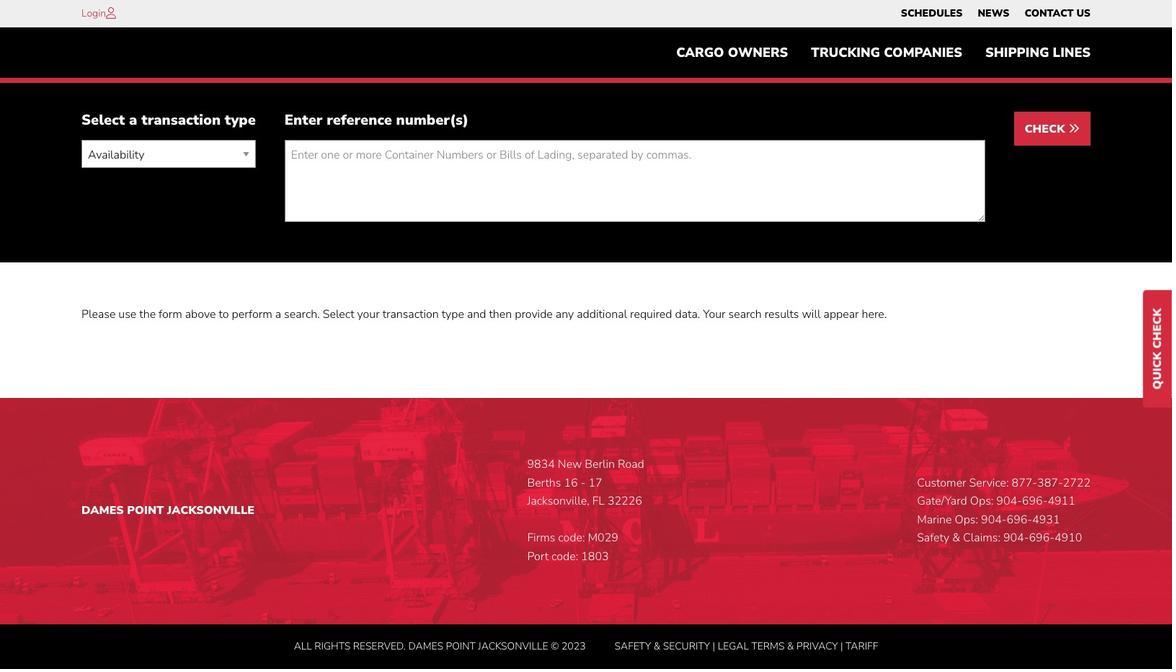 Task type: vqa. For each thing, say whether or not it's contained in the screenshot.
bottom code:
yes



Task type: locate. For each thing, give the bounding box(es) containing it.
schedules link
[[901, 4, 963, 24]]

1 vertical spatial a
[[275, 307, 281, 323]]

ops: down service:
[[970, 493, 994, 509]]

any
[[556, 307, 574, 323]]

firms
[[527, 530, 555, 546]]

1 vertical spatial code:
[[552, 549, 578, 565]]

perform
[[232, 307, 272, 323]]

1 horizontal spatial dames
[[408, 639, 443, 653]]

1 horizontal spatial select
[[323, 307, 354, 323]]

904- up claims:
[[981, 512, 1007, 528]]

387-
[[1038, 475, 1063, 491]]

1 vertical spatial 696-
[[1007, 512, 1033, 528]]

login
[[81, 6, 106, 20]]

and
[[467, 307, 486, 323]]

jacksonville
[[167, 503, 255, 518], [478, 639, 548, 653]]

1 vertical spatial select
[[323, 307, 354, 323]]

1 vertical spatial type
[[442, 307, 464, 323]]

tariff
[[846, 639, 878, 653]]

security
[[663, 639, 710, 653]]

user image
[[106, 7, 116, 19]]

safety down marine
[[917, 530, 950, 546]]

type
[[225, 111, 256, 130], [442, 307, 464, 323]]

all
[[294, 639, 312, 653]]

2 horizontal spatial &
[[953, 530, 960, 546]]

dames
[[81, 503, 124, 518], [408, 639, 443, 653]]

1 vertical spatial dames
[[408, 639, 443, 653]]

0 horizontal spatial jacksonville
[[167, 503, 255, 518]]

0 vertical spatial type
[[225, 111, 256, 130]]

0 vertical spatial point
[[127, 503, 164, 518]]

0 horizontal spatial check
[[1025, 121, 1069, 137]]

0 horizontal spatial &
[[654, 639, 661, 653]]

customer service: 877-387-2722 gate/yard ops: 904-696-4911 marine ops: 904-696-4931 safety & claims: 904-696-4910
[[917, 475, 1091, 546]]

0 vertical spatial jacksonville
[[167, 503, 255, 518]]

1 vertical spatial safety
[[615, 639, 651, 653]]

safety & security link
[[615, 639, 710, 653]]

696-
[[1022, 493, 1048, 509], [1007, 512, 1033, 528], [1029, 530, 1055, 546]]

2023
[[562, 639, 586, 653]]

your
[[357, 307, 380, 323]]

4910
[[1055, 530, 1082, 546]]

1 horizontal spatial jacksonville
[[478, 639, 548, 653]]

17
[[589, 475, 603, 491]]

menu bar down schedules 'link'
[[665, 38, 1102, 67]]

4911
[[1048, 493, 1076, 509]]

type left the "and"
[[442, 307, 464, 323]]

904- down 877-
[[997, 493, 1022, 509]]

safety
[[917, 530, 950, 546], [615, 639, 651, 653]]

0 vertical spatial select
[[81, 111, 125, 130]]

safety left security
[[615, 639, 651, 653]]

1 horizontal spatial a
[[275, 307, 281, 323]]

above
[[185, 307, 216, 323]]

contact us link
[[1025, 4, 1091, 24]]

& left security
[[654, 639, 661, 653]]

& right terms
[[787, 639, 794, 653]]

dames point jacksonville
[[81, 503, 255, 518]]

2 vertical spatial 904-
[[1004, 530, 1029, 546]]

shipping
[[986, 44, 1049, 61]]

0 vertical spatial 904-
[[997, 493, 1022, 509]]

0 horizontal spatial |
[[713, 639, 715, 653]]

number(s)
[[396, 111, 469, 130]]

2 | from the left
[[841, 639, 843, 653]]

fl
[[592, 493, 605, 509]]

code: up 1803
[[558, 530, 585, 546]]

ops:
[[970, 493, 994, 509], [955, 512, 978, 528]]

news
[[978, 6, 1010, 20]]

Enter reference number(s) text field
[[285, 140, 985, 222]]

|
[[713, 639, 715, 653], [841, 639, 843, 653]]

additional
[[577, 307, 627, 323]]

904- right claims:
[[1004, 530, 1029, 546]]

16
[[564, 475, 578, 491]]

then
[[489, 307, 512, 323]]

code: right port
[[552, 549, 578, 565]]

quick check
[[1150, 308, 1166, 390]]

form
[[159, 307, 182, 323]]

0 vertical spatial check
[[1025, 121, 1069, 137]]

0 vertical spatial ops:
[[970, 493, 994, 509]]

1 vertical spatial ops:
[[955, 512, 978, 528]]

1 horizontal spatial point
[[446, 639, 476, 653]]

| left tariff link
[[841, 639, 843, 653]]

0 horizontal spatial a
[[129, 111, 137, 130]]

0 vertical spatial a
[[129, 111, 137, 130]]

use
[[119, 307, 136, 323]]

0 horizontal spatial transaction
[[141, 111, 221, 130]]

all rights reserved. dames point jacksonville © 2023
[[294, 639, 586, 653]]

claims:
[[963, 530, 1001, 546]]

9834 new berlin road berths 16 - 17 jacksonville, fl 32226
[[527, 456, 644, 509]]

menu bar up the shipping
[[894, 4, 1098, 24]]

berths
[[527, 475, 561, 491]]

check
[[1025, 121, 1069, 137], [1150, 308, 1166, 349]]

footer
[[0, 398, 1172, 669]]

| left legal
[[713, 639, 715, 653]]

footer containing 9834 new berlin road
[[0, 398, 1172, 669]]

login link
[[81, 6, 106, 20]]

1 | from the left
[[713, 639, 715, 653]]

0 horizontal spatial dames
[[81, 503, 124, 518]]

berlin
[[585, 456, 615, 472]]

1 horizontal spatial safety
[[917, 530, 950, 546]]

road
[[618, 456, 644, 472]]

results
[[765, 307, 799, 323]]

enter reference number(s)
[[285, 111, 469, 130]]

port
[[527, 549, 549, 565]]

trucking companies link
[[800, 38, 974, 67]]

angle double right image
[[1069, 123, 1080, 134]]

1 horizontal spatial |
[[841, 639, 843, 653]]

1 vertical spatial check
[[1150, 308, 1166, 349]]

cargo
[[676, 44, 724, 61]]

0 vertical spatial menu bar
[[894, 4, 1098, 24]]

1 vertical spatial 904-
[[981, 512, 1007, 528]]

will
[[802, 307, 821, 323]]

& left claims:
[[953, 530, 960, 546]]

please use the form above to perform a search. select your transaction type and then provide any additional required data. your search results will appear here.
[[81, 307, 887, 323]]

1 vertical spatial menu bar
[[665, 38, 1102, 67]]

rights
[[315, 639, 351, 653]]

ops: up claims:
[[955, 512, 978, 528]]

type left the enter
[[225, 111, 256, 130]]

1 vertical spatial point
[[446, 639, 476, 653]]

select
[[81, 111, 125, 130], [323, 307, 354, 323]]

menu bar
[[894, 4, 1098, 24], [665, 38, 1102, 67]]

quick
[[1150, 352, 1166, 390]]

0 vertical spatial safety
[[917, 530, 950, 546]]

the
[[139, 307, 156, 323]]

0 horizontal spatial safety
[[615, 639, 651, 653]]

transaction
[[141, 111, 221, 130], [383, 307, 439, 323]]

a
[[129, 111, 137, 130], [275, 307, 281, 323]]

to
[[219, 307, 229, 323]]

1 horizontal spatial transaction
[[383, 307, 439, 323]]



Task type: describe. For each thing, give the bounding box(es) containing it.
search.
[[284, 307, 320, 323]]

0 horizontal spatial select
[[81, 111, 125, 130]]

jacksonville,
[[527, 493, 590, 509]]

select a transaction type
[[81, 111, 256, 130]]

required
[[630, 307, 672, 323]]

& inside customer service: 877-387-2722 gate/yard ops: 904-696-4911 marine ops: 904-696-4931 safety & claims: 904-696-4910
[[953, 530, 960, 546]]

safety inside customer service: 877-387-2722 gate/yard ops: 904-696-4911 marine ops: 904-696-4931 safety & claims: 904-696-4910
[[917, 530, 950, 546]]

safety & security | legal terms & privacy | tariff
[[615, 639, 878, 653]]

877-
[[1012, 475, 1038, 491]]

reserved.
[[353, 639, 406, 653]]

customer
[[917, 475, 967, 491]]

cargo owners link
[[665, 38, 800, 67]]

shipping lines
[[986, 44, 1091, 61]]

enter
[[285, 111, 323, 130]]

m029
[[588, 530, 619, 546]]

0 vertical spatial code:
[[558, 530, 585, 546]]

-
[[581, 475, 586, 491]]

privacy
[[797, 639, 838, 653]]

provide
[[515, 307, 553, 323]]

menu bar containing cargo owners
[[665, 38, 1102, 67]]

please
[[81, 307, 116, 323]]

contact us
[[1025, 6, 1091, 20]]

new
[[558, 456, 582, 472]]

legal terms & privacy link
[[718, 639, 838, 653]]

quick check link
[[1144, 290, 1172, 408]]

0 horizontal spatial type
[[225, 111, 256, 130]]

trucking
[[811, 44, 880, 61]]

0 vertical spatial transaction
[[141, 111, 221, 130]]

news link
[[978, 4, 1010, 24]]

schedules
[[901, 6, 963, 20]]

1 vertical spatial transaction
[[383, 307, 439, 323]]

your
[[703, 307, 726, 323]]

0 vertical spatial dames
[[81, 503, 124, 518]]

check button
[[1014, 112, 1091, 146]]

service:
[[969, 475, 1009, 491]]

contact
[[1025, 6, 1074, 20]]

trucking companies
[[811, 44, 963, 61]]

1 vertical spatial jacksonville
[[478, 639, 548, 653]]

search
[[729, 307, 762, 323]]

terms
[[752, 639, 785, 653]]

lines
[[1053, 44, 1091, 61]]

check inside button
[[1025, 121, 1069, 137]]

reference
[[327, 111, 392, 130]]

marine
[[917, 512, 952, 528]]

tariff link
[[846, 639, 878, 653]]

shipping lines link
[[974, 38, 1102, 67]]

9834
[[527, 456, 555, 472]]

2 vertical spatial 696-
[[1029, 530, 1055, 546]]

cargo owners
[[676, 44, 788, 61]]

appear
[[824, 307, 859, 323]]

us
[[1077, 6, 1091, 20]]

firms code:  m029 port code:  1803
[[527, 530, 619, 565]]

32226
[[608, 493, 642, 509]]

0 horizontal spatial point
[[127, 503, 164, 518]]

1803
[[581, 549, 609, 565]]

companies
[[884, 44, 963, 61]]

2722
[[1063, 475, 1091, 491]]

here.
[[862, 307, 887, 323]]

data.
[[675, 307, 700, 323]]

legal
[[718, 639, 749, 653]]

menu bar containing schedules
[[894, 4, 1098, 24]]

1 horizontal spatial type
[[442, 307, 464, 323]]

owners
[[728, 44, 788, 61]]

1 horizontal spatial check
[[1150, 308, 1166, 349]]

gate/yard
[[917, 493, 967, 509]]

4931
[[1033, 512, 1060, 528]]

0 vertical spatial 696-
[[1022, 493, 1048, 509]]

1 horizontal spatial &
[[787, 639, 794, 653]]

©
[[551, 639, 559, 653]]



